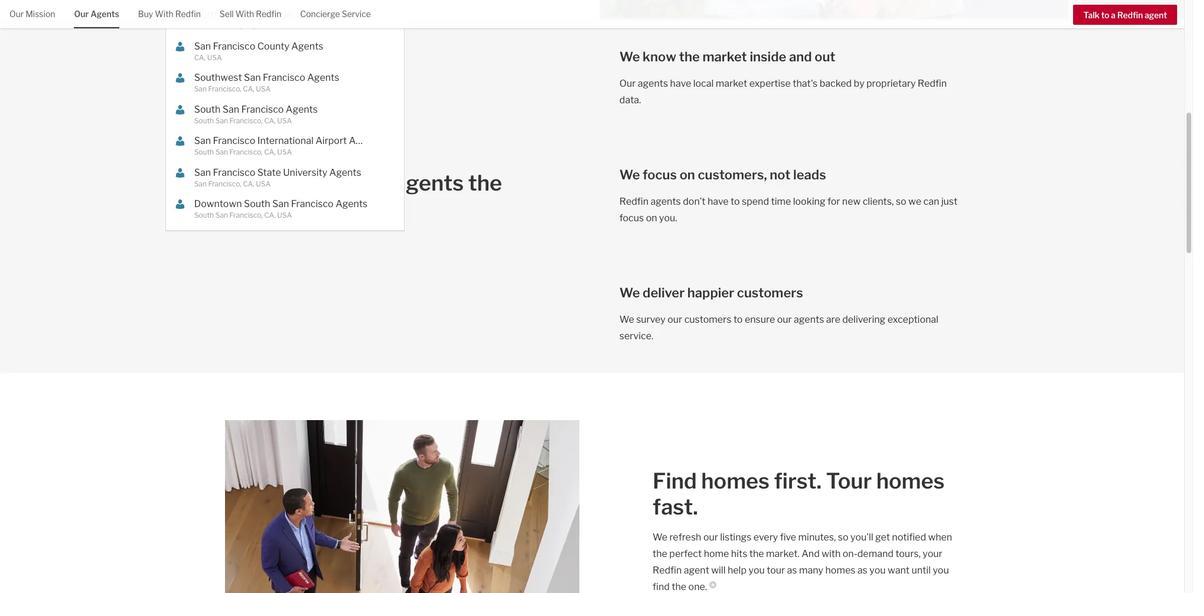 Task type: locate. For each thing, give the bounding box(es) containing it.
0 horizontal spatial our
[[9, 9, 24, 19]]

state
[[257, 167, 281, 178]]

ca, down downtown south san francisco agents link
[[264, 211, 276, 220]]

leads
[[794, 167, 827, 183]]

so inside "redfin agents don't have to spend time looking for new clients, so we can just focus on you."
[[896, 196, 907, 207]]

redfin inside our agents have local market expertise that's backed by proprietary redfin data.
[[918, 78, 947, 89]]

1 with from the left
[[155, 9, 174, 19]]

just
[[942, 196, 958, 207]]

homes up the notified
[[877, 469, 945, 495]]

to inside "redfin agents don't have to spend time looking for new clients, so we can just focus on you."
[[731, 196, 740, 207]]

southwest san francisco agents san francisco, ca, usa
[[194, 72, 339, 93]]

1 vertical spatial agent
[[684, 566, 710, 577]]

0 horizontal spatial are
[[286, 170, 318, 196]]

as down demand
[[858, 566, 868, 577]]

0 vertical spatial to
[[1102, 10, 1110, 20]]

2 with from the left
[[236, 9, 254, 19]]

0 vertical spatial customers
[[737, 285, 804, 301]]

don't
[[683, 196, 706, 207]]

francisco left state
[[213, 167, 255, 178]]

usa down state
[[256, 179, 271, 188]]

1 vertical spatial market
[[716, 78, 748, 89]]

demand
[[858, 549, 894, 560]]

ca, inside the south san francisco agents south san francisco, ca, usa
[[264, 116, 276, 125]]

1 horizontal spatial homes
[[826, 566, 856, 577]]

focus
[[643, 167, 677, 183], [620, 213, 644, 224]]

0 horizontal spatial with
[[155, 9, 174, 19]]

0 horizontal spatial agent
[[684, 566, 710, 577]]

usa inside the northeast san francisco agents san francisco, ca, usa
[[256, 21, 271, 30]]

agents inside why are redfin agents the best?
[[394, 170, 464, 196]]

agent inside we refresh our listings every five minutes, so you'll get notified when the perfect home hits the market. and with on-demand tours, your redfin agent will help you tour as many homes as you want until you find the one.
[[684, 566, 710, 577]]

0 vertical spatial focus
[[643, 167, 677, 183]]

2 you from the left
[[870, 566, 886, 577]]

francisco inside the northeast san francisco agents san francisco, ca, usa
[[260, 9, 302, 20]]

until
[[912, 566, 931, 577]]

our up the home
[[704, 532, 718, 544]]

customers down happier
[[685, 314, 732, 326]]

a redfin agent image
[[600, 0, 1185, 19]]

0 horizontal spatial our
[[668, 314, 683, 326]]

0 horizontal spatial you
[[749, 566, 765, 577]]

with
[[155, 9, 174, 19], [236, 9, 254, 19]]

1 horizontal spatial so
[[896, 196, 907, 207]]

homes down with
[[826, 566, 856, 577]]

san inside the san francisco county agents ca, usa
[[194, 40, 211, 52]]

francisco down university
[[291, 199, 334, 210]]

a
[[1112, 10, 1116, 20]]

ca,
[[243, 21, 254, 30], [194, 53, 206, 62], [243, 85, 254, 93], [264, 116, 276, 125], [264, 148, 276, 157], [243, 179, 254, 188], [264, 211, 276, 220]]

south
[[194, 104, 221, 115], [194, 116, 214, 125], [194, 148, 214, 157], [244, 199, 270, 210], [194, 211, 214, 220]]

are
[[286, 170, 318, 196], [827, 314, 841, 326]]

agents
[[638, 78, 668, 89], [394, 170, 464, 196], [651, 196, 681, 207], [794, 314, 825, 326]]

homes inside we refresh our listings every five minutes, so you'll get notified when the perfect home hits the market. and with on-demand tours, your redfin agent will help you tour as many homes as you want until you find the one.
[[826, 566, 856, 577]]

will
[[712, 566, 726, 577]]

1 horizontal spatial you
[[870, 566, 886, 577]]

1 horizontal spatial customers
[[737, 285, 804, 301]]

agents inside "redfin agents don't have to spend time looking for new clients, so we can just focus on you."
[[651, 196, 681, 207]]

ca, down south san francisco agents link
[[264, 116, 276, 125]]

market up local
[[703, 49, 747, 64]]

get
[[876, 532, 890, 544]]

your
[[923, 549, 943, 560]]

so left we
[[896, 196, 907, 207]]

focus left the "you."
[[620, 213, 644, 224]]

our inside our agents have local market expertise that's backed by proprietary redfin data.
[[620, 78, 636, 89]]

usa inside san francisco international airport agents south san francisco, ca, usa
[[277, 148, 292, 157]]

we know the market inside and out
[[620, 49, 836, 64]]

southwest san francisco agents link
[[194, 72, 369, 84]]

we for we deliver happier customers
[[620, 285, 640, 301]]

francisco inside san francisco international airport agents south san francisco, ca, usa
[[213, 135, 255, 147]]

our for customers
[[668, 314, 683, 326]]

francisco up san francisco county agents link
[[260, 9, 302, 20]]

to inside button
[[1102, 10, 1110, 20]]

francisco, up downtown
[[208, 179, 241, 188]]

1 horizontal spatial have
[[708, 196, 729, 207]]

agents
[[90, 9, 119, 19], [304, 9, 336, 20], [292, 40, 324, 52], [307, 72, 339, 83], [286, 104, 318, 115], [349, 135, 381, 147], [329, 167, 361, 178], [336, 199, 368, 210]]

francisco down sell
[[213, 40, 255, 52]]

san francisco state university agents link
[[194, 167, 369, 179]]

concierge
[[300, 9, 340, 19]]

on left the "you."
[[646, 213, 657, 224]]

0 vertical spatial on
[[680, 167, 695, 183]]

ca, down international
[[264, 148, 276, 157]]

so
[[896, 196, 907, 207], [838, 532, 849, 544]]

francisco inside the south san francisco agents south san francisco, ca, usa
[[241, 104, 284, 115]]

to left spend
[[731, 196, 740, 207]]

we focus on customers, not leads
[[620, 167, 827, 183]]

not
[[770, 167, 791, 183]]

redfin inside "redfin agents don't have to spend time looking for new clients, so we can just focus on you."
[[620, 196, 649, 207]]

five
[[780, 532, 797, 544]]

with right sell
[[236, 9, 254, 19]]

1 as from the left
[[787, 566, 797, 577]]

ca, up 'best?'
[[243, 179, 254, 188]]

our inside "link"
[[9, 9, 24, 19]]

airport
[[316, 135, 347, 147]]

you left tour
[[749, 566, 765, 577]]

by
[[854, 78, 865, 89]]

south san francisco agents link
[[194, 104, 369, 116]]

1 horizontal spatial agent
[[1145, 10, 1168, 20]]

the inside why are redfin agents the best?
[[468, 170, 502, 196]]

focus up the "you."
[[643, 167, 677, 183]]

homes up listings
[[702, 469, 770, 495]]

agent inside button
[[1145, 10, 1168, 20]]

customers up the "ensure"
[[737, 285, 804, 301]]

0 horizontal spatial as
[[787, 566, 797, 577]]

usa inside downtown south san francisco agents south san francisco, ca, usa
[[277, 211, 292, 220]]

usa down 'southwest san francisco agents' link
[[256, 85, 271, 93]]

ca, inside san francisco state university agents san francisco, ca, usa
[[243, 179, 254, 188]]

redfin
[[175, 9, 201, 19], [256, 9, 281, 19], [1118, 10, 1143, 20], [918, 78, 947, 89], [323, 170, 390, 196], [620, 196, 649, 207], [653, 566, 682, 577]]

0 vertical spatial are
[[286, 170, 318, 196]]

expertise
[[750, 78, 791, 89]]

agents inside san francisco international airport agents south san francisco, ca, usa
[[349, 135, 381, 147]]

san francisco county agents link
[[194, 40, 369, 52]]

usa up southwest
[[207, 53, 222, 62]]

our
[[9, 9, 24, 19], [74, 9, 89, 19], [620, 78, 636, 89]]

we deliver happier customers
[[620, 285, 804, 301]]

we for we focus on customers, not leads
[[620, 167, 640, 183]]

our agents have local market expertise that's backed by proprietary redfin data.
[[620, 78, 947, 106]]

our up data.
[[620, 78, 636, 89]]

you'll
[[851, 532, 874, 544]]

ca, up the south san francisco agents south san francisco, ca, usa
[[243, 85, 254, 93]]

the
[[679, 49, 700, 64], [468, 170, 502, 196], [653, 549, 668, 560], [750, 549, 764, 560], [672, 582, 687, 593]]

1 horizontal spatial with
[[236, 9, 254, 19]]

have left local
[[670, 78, 692, 89]]

0 horizontal spatial so
[[838, 532, 849, 544]]

have right "don't" at right top
[[708, 196, 729, 207]]

our for listings
[[704, 532, 718, 544]]

agents inside the san francisco county agents ca, usa
[[292, 40, 324, 52]]

1 horizontal spatial our
[[704, 532, 718, 544]]

talk to a redfin agent
[[1084, 10, 1168, 20]]

francisco down the south san francisco agents south san francisco, ca, usa
[[213, 135, 255, 147]]

usa inside san francisco state university agents san francisco, ca, usa
[[256, 179, 271, 188]]

1 vertical spatial focus
[[620, 213, 644, 224]]

our for our agents have local market expertise that's backed by proprietary redfin data.
[[620, 78, 636, 89]]

new
[[843, 196, 861, 207]]

our left mission
[[9, 9, 24, 19]]

redfin inside buy with redfin link
[[175, 9, 201, 19]]

have inside our agents have local market expertise that's backed by proprietary redfin data.
[[670, 78, 692, 89]]

why
[[234, 170, 281, 196]]

ca, down the sell with redfin
[[243, 21, 254, 30]]

market
[[703, 49, 747, 64], [716, 78, 748, 89]]

2 horizontal spatial our
[[777, 314, 792, 326]]

with right buy
[[155, 9, 174, 19]]

on inside "redfin agents don't have to spend time looking for new clients, so we can just focus on you."
[[646, 213, 657, 224]]

many
[[799, 566, 824, 577]]

redfin inside "talk to a redfin agent" button
[[1118, 10, 1143, 20]]

2 horizontal spatial our
[[620, 78, 636, 89]]

usa inside the southwest san francisco agents san francisco, ca, usa
[[256, 85, 271, 93]]

2 vertical spatial to
[[734, 314, 743, 326]]

our for our agents
[[74, 9, 89, 19]]

to left the a on the top
[[1102, 10, 1110, 20]]

exceptional
[[888, 314, 939, 326]]

are up downtown south san francisco agents link
[[286, 170, 318, 196]]

so up on-
[[838, 532, 849, 544]]

perfect
[[670, 549, 702, 560]]

0 horizontal spatial on
[[646, 213, 657, 224]]

to left the "ensure"
[[734, 314, 743, 326]]

1 vertical spatial on
[[646, 213, 657, 224]]

francisco, inside san francisco state university agents san francisco, ca, usa
[[208, 179, 241, 188]]

1 vertical spatial so
[[838, 532, 849, 544]]

as
[[787, 566, 797, 577], [858, 566, 868, 577]]

francisco down the southwest san francisco agents san francisco, ca, usa
[[241, 104, 284, 115]]

focus inside "redfin agents don't have to spend time looking for new clients, so we can just focus on you."
[[620, 213, 644, 224]]

1 vertical spatial customers
[[685, 314, 732, 326]]

ca, inside the san francisco county agents ca, usa
[[194, 53, 206, 62]]

you down your
[[933, 566, 949, 577]]

1 vertical spatial are
[[827, 314, 841, 326]]

our right mission
[[74, 9, 89, 19]]

francisco, down sell
[[208, 21, 241, 30]]

we inside we refresh our listings every five minutes, so you'll get notified when the perfect home hits the market. and with on-demand tours, your redfin agent will help you tour as many homes as you want until you find the one.
[[653, 532, 668, 544]]

buy with redfin
[[138, 9, 201, 19]]

0 vertical spatial have
[[670, 78, 692, 89]]

on
[[680, 167, 695, 183], [646, 213, 657, 224]]

on up "don't" at right top
[[680, 167, 695, 183]]

francisco, inside the southwest san francisco agents san francisco, ca, usa
[[208, 85, 241, 93]]

agent up one.
[[684, 566, 710, 577]]

usa down international
[[277, 148, 292, 157]]

to inside we survey our customers to ensure our agents are delivering exceptional service.
[[734, 314, 743, 326]]

0 vertical spatial agent
[[1145, 10, 1168, 20]]

buy
[[138, 9, 153, 19]]

agents inside our agents have local market expertise that's backed by proprietary redfin data.
[[638, 78, 668, 89]]

market inside our agents have local market expertise that's backed by proprietary redfin data.
[[716, 78, 748, 89]]

francisco,
[[208, 21, 241, 30], [208, 85, 241, 93], [230, 116, 263, 125], [230, 148, 263, 157], [208, 179, 241, 188], [230, 211, 263, 220]]

south san francisco agents south san francisco, ca, usa
[[194, 104, 318, 125]]

ca, inside downtown south san francisco agents south san francisco, ca, usa
[[264, 211, 276, 220]]

we inside we survey our customers to ensure our agents are delivering exceptional service.
[[620, 314, 634, 326]]

to
[[1102, 10, 1110, 20], [731, 196, 740, 207], [734, 314, 743, 326]]

usa down the sell with redfin
[[256, 21, 271, 30]]

0 horizontal spatial have
[[670, 78, 692, 89]]

usa down south san francisco agents link
[[277, 116, 292, 125]]

concierge service link
[[300, 0, 371, 27]]

ca, up southwest
[[194, 53, 206, 62]]

our right survey
[[668, 314, 683, 326]]

1 horizontal spatial our
[[74, 9, 89, 19]]

san
[[241, 9, 258, 20], [194, 21, 207, 30], [194, 40, 211, 52], [244, 72, 261, 83], [194, 85, 207, 93], [223, 104, 239, 115], [215, 116, 228, 125], [194, 135, 211, 147], [215, 148, 228, 157], [194, 167, 211, 178], [194, 179, 207, 188], [272, 199, 289, 210], [215, 211, 228, 220]]

are inside we survey our customers to ensure our agents are delivering exceptional service.
[[827, 314, 841, 326]]

are left delivering on the right bottom of the page
[[827, 314, 841, 326]]

francisco down san francisco county agents link
[[263, 72, 305, 83]]

as right tour
[[787, 566, 797, 577]]

ensure
[[745, 314, 775, 326]]

1 horizontal spatial are
[[827, 314, 841, 326]]

service
[[342, 9, 371, 19]]

francisco, down southwest
[[208, 85, 241, 93]]

2 horizontal spatial you
[[933, 566, 949, 577]]

can
[[924, 196, 940, 207]]

0 horizontal spatial customers
[[685, 314, 732, 326]]

francisco, up state
[[230, 148, 263, 157]]

1 vertical spatial have
[[708, 196, 729, 207]]

our inside we refresh our listings every five minutes, so you'll get notified when the perfect home hits the market. and with on-demand tours, your redfin agent will help you tour as many homes as you want until you find the one.
[[704, 532, 718, 544]]

1 horizontal spatial as
[[858, 566, 868, 577]]

our
[[668, 314, 683, 326], [777, 314, 792, 326], [704, 532, 718, 544]]

when
[[929, 532, 953, 544]]

agent right the a on the top
[[1145, 10, 1168, 20]]

you down demand
[[870, 566, 886, 577]]

usa down downtown south san francisco agents link
[[277, 211, 292, 220]]

want
[[888, 566, 910, 577]]

francisco, down south san francisco agents link
[[230, 116, 263, 125]]

customers inside we survey our customers to ensure our agents are delivering exceptional service.
[[685, 314, 732, 326]]

international
[[257, 135, 314, 147]]

0 vertical spatial so
[[896, 196, 907, 207]]

francisco
[[260, 9, 302, 20], [213, 40, 255, 52], [263, 72, 305, 83], [241, 104, 284, 115], [213, 135, 255, 147], [213, 167, 255, 178], [291, 199, 334, 210]]

we for we refresh our listings every five minutes, so you'll get notified when the perfect home hits the market. and with on-demand tours, your redfin agent will help you tour as many homes as you want until you find the one.
[[653, 532, 668, 544]]

1 vertical spatial to
[[731, 196, 740, 207]]

market down we know the market inside and out
[[716, 78, 748, 89]]

francisco, down downtown
[[230, 211, 263, 220]]

local
[[694, 78, 714, 89]]

francisco inside san francisco state university agents san francisco, ca, usa
[[213, 167, 255, 178]]

find
[[653, 582, 670, 593]]

to for we deliver happier customers
[[734, 314, 743, 326]]

our right the "ensure"
[[777, 314, 792, 326]]

service.
[[620, 331, 654, 342]]

we refresh our listings every five minutes, so you'll get notified when the perfect home hits the market. and with on-demand tours, your redfin agent will help you tour as many homes as you want until you find the one.
[[653, 532, 953, 593]]

so inside we refresh our listings every five minutes, so you'll get notified when the perfect home hits the market. and with on-demand tours, your redfin agent will help you tour as many homes as you want until you find the one.
[[838, 532, 849, 544]]



Task type: describe. For each thing, give the bounding box(es) containing it.
customers for happier
[[737, 285, 804, 301]]

university
[[283, 167, 327, 178]]

and
[[802, 549, 820, 560]]

our for our mission
[[9, 9, 24, 19]]

with
[[822, 549, 841, 560]]

san francisco state university agents san francisco, ca, usa
[[194, 167, 361, 188]]

spend
[[742, 196, 769, 207]]

disclaimer image
[[710, 582, 717, 589]]

agents inside the northeast san francisco agents san francisco, ca, usa
[[304, 9, 336, 20]]

downtown south san francisco agents link
[[194, 199, 369, 210]]

tours,
[[896, 549, 921, 560]]

know
[[643, 49, 677, 64]]

find
[[653, 469, 697, 495]]

we
[[909, 196, 922, 207]]

francisco inside the san francisco county agents ca, usa
[[213, 40, 255, 52]]

1 you from the left
[[749, 566, 765, 577]]

tour
[[826, 469, 872, 495]]

usa inside the san francisco county agents ca, usa
[[207, 53, 222, 62]]

talk
[[1084, 10, 1100, 20]]

a for sale yard sign in front of a brick building image
[[225, 421, 580, 594]]

sell with redfin
[[220, 9, 281, 19]]

best?
[[234, 196, 291, 222]]

downtown south san francisco agents south san francisco, ca, usa
[[194, 199, 368, 220]]

looking
[[793, 196, 826, 207]]

mission
[[26, 9, 55, 19]]

first.
[[774, 469, 822, 495]]

agents inside san francisco state university agents san francisco, ca, usa
[[329, 167, 361, 178]]

with for buy
[[155, 9, 174, 19]]

san francisco county agents ca, usa
[[194, 40, 324, 62]]

concierge service
[[300, 9, 371, 19]]

customers,
[[698, 167, 767, 183]]

with for sell
[[236, 9, 254, 19]]

3 you from the left
[[933, 566, 949, 577]]

deliver
[[643, 285, 685, 301]]

we for we survey our customers to ensure our agents are delivering exceptional service.
[[620, 314, 634, 326]]

downtown
[[194, 199, 242, 210]]

proprietary
[[867, 78, 916, 89]]

find homes first. tour homes fast.
[[653, 469, 945, 521]]

ca, inside san francisco international airport agents south san francisco, ca, usa
[[264, 148, 276, 157]]

hits
[[731, 549, 748, 560]]

happier
[[688, 285, 735, 301]]

you.
[[659, 213, 678, 224]]

survey
[[637, 314, 666, 326]]

redfin inside why are redfin agents the best?
[[323, 170, 390, 196]]

our mission link
[[9, 0, 55, 27]]

sell with redfin link
[[220, 0, 281, 27]]

ca, inside the southwest san francisco agents san francisco, ca, usa
[[243, 85, 254, 93]]

redfin agents don't have to spend time looking for new clients, so we can just focus on you.
[[620, 196, 958, 224]]

out
[[815, 49, 836, 64]]

county
[[257, 40, 290, 52]]

on-
[[843, 549, 858, 560]]

listings
[[721, 532, 752, 544]]

backed
[[820, 78, 852, 89]]

0 vertical spatial market
[[703, 49, 747, 64]]

francisco, inside the northeast san francisco agents san francisco, ca, usa
[[208, 21, 241, 30]]

francisco inside downtown south san francisco agents south san francisco, ca, usa
[[291, 199, 334, 210]]

0 horizontal spatial homes
[[702, 469, 770, 495]]

we for we know the market inside and out
[[620, 49, 640, 64]]

have inside "redfin agents don't have to spend time looking for new clients, so we can just focus on you."
[[708, 196, 729, 207]]

inside
[[750, 49, 787, 64]]

why are redfin agents the best?
[[234, 170, 502, 222]]

francisco, inside the south san francisco agents south san francisco, ca, usa
[[230, 116, 263, 125]]

our agents
[[74, 9, 119, 19]]

san francisco international airport agents link
[[194, 135, 381, 147]]

redfin inside sell with redfin link
[[256, 9, 281, 19]]

are inside why are redfin agents the best?
[[286, 170, 318, 196]]

delivering
[[843, 314, 886, 326]]

our mission
[[9, 9, 55, 19]]

talk to a redfin agent button
[[1074, 5, 1178, 25]]

agents inside downtown south san francisco agents south san francisco, ca, usa
[[336, 199, 368, 210]]

northeast san francisco agents link
[[194, 9, 369, 21]]

home
[[704, 549, 729, 560]]

one.
[[689, 582, 707, 593]]

minutes,
[[799, 532, 836, 544]]

agents inside the southwest san francisco agents san francisco, ca, usa
[[307, 72, 339, 83]]

we survey our customers to ensure our agents are delivering exceptional service.
[[620, 314, 939, 342]]

for
[[828, 196, 841, 207]]

redfin inside we refresh our listings every five minutes, so you'll get notified when the perfect home hits the market. and with on-demand tours, your redfin agent will help you tour as many homes as you want until you find the one.
[[653, 566, 682, 577]]

time
[[771, 196, 791, 207]]

help
[[728, 566, 747, 577]]

agents inside we survey our customers to ensure our agents are delivering exceptional service.
[[794, 314, 825, 326]]

1 horizontal spatial on
[[680, 167, 695, 183]]

northeast san francisco agents san francisco, ca, usa
[[194, 9, 336, 30]]

2 as from the left
[[858, 566, 868, 577]]

that's
[[793, 78, 818, 89]]

francisco inside the southwest san francisco agents san francisco, ca, usa
[[263, 72, 305, 83]]

market.
[[766, 549, 800, 560]]

data.
[[620, 95, 641, 106]]

northeast
[[194, 9, 239, 20]]

customers for our
[[685, 314, 732, 326]]

south inside san francisco international airport agents south san francisco, ca, usa
[[194, 148, 214, 157]]

to for we focus on customers, not leads
[[731, 196, 740, 207]]

and
[[789, 49, 812, 64]]

agents inside the south san francisco agents south san francisco, ca, usa
[[286, 104, 318, 115]]

ca, inside the northeast san francisco agents san francisco, ca, usa
[[243, 21, 254, 30]]

francisco, inside san francisco international airport agents south san francisco, ca, usa
[[230, 148, 263, 157]]

usa inside the south san francisco agents south san francisco, ca, usa
[[277, 116, 292, 125]]

2 horizontal spatial homes
[[877, 469, 945, 495]]

refresh
[[670, 532, 702, 544]]

notified
[[892, 532, 927, 544]]

francisco, inside downtown south san francisco agents south san francisco, ca, usa
[[230, 211, 263, 220]]

every
[[754, 532, 778, 544]]

san francisco international airport agents south san francisco, ca, usa
[[194, 135, 381, 157]]

fast.
[[653, 495, 698, 521]]

our agents link
[[74, 0, 119, 27]]



Task type: vqa. For each thing, say whether or not it's contained in the screenshot.
The The
yes



